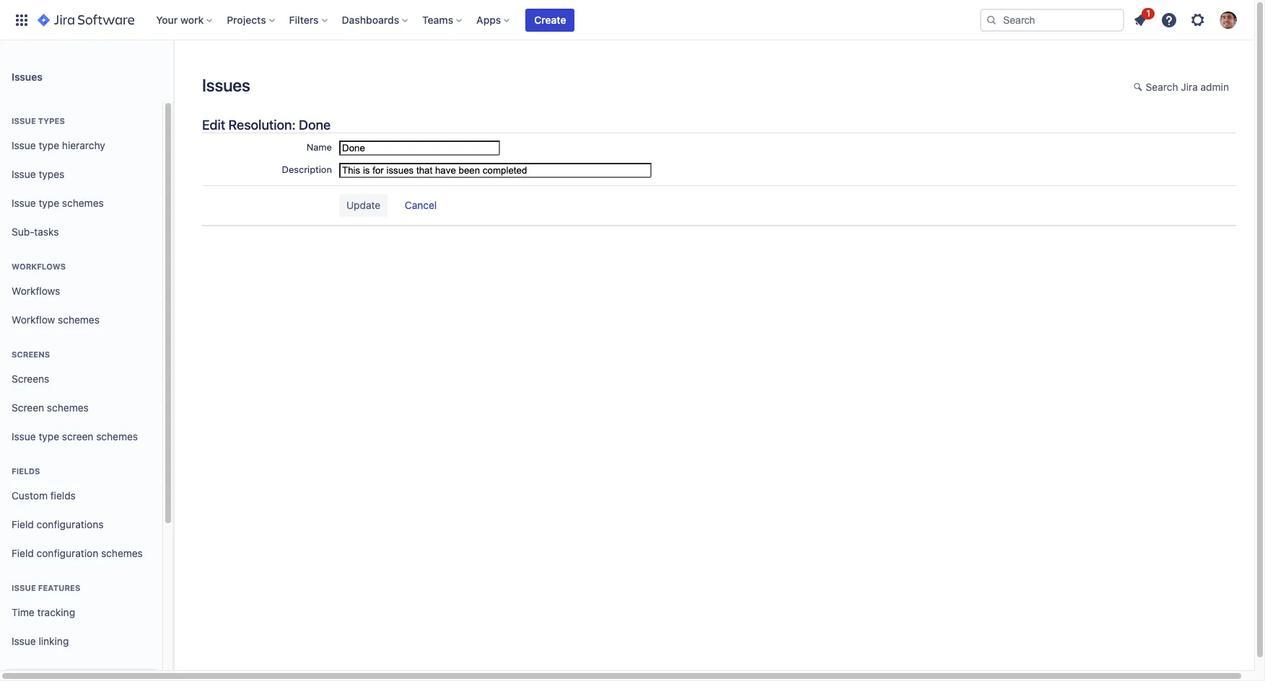 Task type: describe. For each thing, give the bounding box(es) containing it.
issue type screen schemes link
[[6, 423, 157, 452]]

field for field configurations
[[12, 519, 34, 531]]

1 horizontal spatial issues
[[202, 75, 250, 95]]

issue type schemes
[[12, 197, 104, 209]]

issue for issue type hierarchy
[[12, 139, 36, 151]]

issue type hierarchy link
[[6, 131, 157, 160]]

resolution:
[[228, 117, 296, 133]]

jira
[[1181, 81, 1198, 93]]

apps button
[[472, 8, 515, 31]]

custom
[[12, 490, 48, 502]]

field configuration schemes
[[12, 547, 143, 560]]

workflow
[[12, 314, 55, 326]]

cancel
[[405, 199, 437, 212]]

search image
[[986, 14, 997, 26]]

work
[[180, 13, 204, 26]]

settings image
[[1189, 11, 1207, 29]]

screens link
[[6, 365, 157, 394]]

edit
[[202, 117, 225, 133]]

issue linking
[[12, 635, 69, 648]]

field configuration schemes link
[[6, 540, 157, 569]]

issue types link
[[6, 160, 157, 189]]

fields
[[50, 490, 76, 502]]

workflows group
[[6, 247, 157, 339]]

screen schemes
[[12, 402, 89, 414]]

issue type schemes link
[[6, 189, 157, 218]]

screens for screens "link"
[[12, 373, 49, 385]]

issue type hierarchy
[[12, 139, 105, 151]]

type for screen
[[39, 431, 59, 443]]

issue features
[[12, 584, 80, 593]]

tasks
[[34, 226, 59, 238]]

primary element
[[9, 0, 980, 40]]

field configurations
[[12, 519, 103, 531]]

create button
[[526, 8, 575, 31]]

issue attributes group
[[6, 657, 157, 682]]

configuration
[[37, 547, 98, 560]]

screen schemes link
[[6, 394, 157, 423]]

time
[[12, 607, 34, 619]]

edit resolution: done
[[202, 117, 331, 133]]

schemes inside the fields group
[[101, 547, 143, 560]]

issue type screen schemes
[[12, 431, 138, 443]]

screen
[[12, 402, 44, 414]]

sidebar navigation image
[[157, 58, 189, 87]]

workflows for workflows group
[[12, 262, 66, 271]]

appswitcher icon image
[[13, 11, 30, 29]]

time tracking link
[[6, 599, 157, 628]]

filters button
[[285, 8, 333, 31]]

issue features group
[[6, 569, 157, 661]]

configurations
[[37, 519, 103, 531]]

schemes inside workflows group
[[58, 314, 100, 326]]

schemes inside issue types group
[[62, 197, 104, 209]]

your profile and settings image
[[1220, 11, 1237, 29]]

filters
[[289, 13, 319, 26]]

screen
[[62, 431, 93, 443]]

issue for issue types
[[12, 168, 36, 180]]

field configurations link
[[6, 511, 157, 540]]

search jira admin
[[1146, 81, 1229, 93]]

schemes up issue type screen schemes
[[47, 402, 89, 414]]

help image
[[1160, 11, 1178, 29]]



Task type: vqa. For each thing, say whether or not it's contained in the screenshot.
Field Configurations
yes



Task type: locate. For each thing, give the bounding box(es) containing it.
field inside field configurations link
[[12, 519, 34, 531]]

2 type from the top
[[39, 197, 59, 209]]

schemes down issue types link
[[62, 197, 104, 209]]

type
[[39, 139, 59, 151], [39, 197, 59, 209], [39, 431, 59, 443]]

fields
[[12, 467, 40, 476]]

search
[[1146, 81, 1178, 93]]

workflows
[[12, 262, 66, 271], [12, 285, 60, 297]]

types
[[39, 168, 64, 180]]

issue up the sub-
[[12, 197, 36, 209]]

dashboards button
[[337, 8, 414, 31]]

Search field
[[980, 8, 1124, 31]]

issue down screen
[[12, 431, 36, 443]]

screens for screens group at left
[[12, 350, 50, 359]]

schemes down field configurations link
[[101, 547, 143, 560]]

custom fields
[[12, 490, 76, 502]]

create
[[534, 13, 566, 26]]

1 issue from the top
[[12, 116, 36, 126]]

issues up the issue types at the left of the page
[[12, 70, 42, 83]]

type for schemes
[[39, 197, 59, 209]]

4 issue from the top
[[12, 197, 36, 209]]

your work button
[[152, 8, 218, 31]]

issue down time
[[12, 635, 36, 648]]

your work
[[156, 13, 204, 26]]

apps
[[476, 13, 501, 26]]

sub-tasks link
[[6, 218, 157, 247]]

7 issue from the top
[[12, 635, 36, 648]]

screens inside "link"
[[12, 373, 49, 385]]

1 vertical spatial field
[[12, 547, 34, 560]]

workflows for "workflows" link
[[12, 285, 60, 297]]

field down custom
[[12, 519, 34, 531]]

None text field
[[339, 141, 500, 156], [339, 163, 652, 178], [339, 141, 500, 156], [339, 163, 652, 178]]

hierarchy
[[62, 139, 105, 151]]

issues
[[12, 70, 42, 83], [202, 75, 250, 95]]

type for hierarchy
[[39, 139, 59, 151]]

issue for issue type schemes
[[12, 197, 36, 209]]

schemes down "workflows" link
[[58, 314, 100, 326]]

issue left 'types'
[[12, 116, 36, 126]]

small image
[[1133, 82, 1145, 93]]

schemes
[[62, 197, 104, 209], [58, 314, 100, 326], [47, 402, 89, 414], [96, 431, 138, 443], [101, 547, 143, 560]]

1 vertical spatial workflows
[[12, 285, 60, 297]]

projects button
[[222, 8, 280, 31]]

3 issue from the top
[[12, 168, 36, 180]]

workflows link
[[6, 277, 157, 306]]

issue for issue linking
[[12, 635, 36, 648]]

1
[[1146, 8, 1150, 18]]

0 vertical spatial workflows
[[12, 262, 66, 271]]

banner
[[0, 0, 1254, 40]]

type left screen
[[39, 431, 59, 443]]

1 screens from the top
[[12, 350, 50, 359]]

issue for issue features
[[12, 584, 36, 593]]

0 vertical spatial type
[[39, 139, 59, 151]]

issue types
[[12, 116, 65, 126]]

jira software image
[[38, 11, 134, 29], [38, 11, 134, 29]]

issue for issue type screen schemes
[[12, 431, 36, 443]]

1 vertical spatial type
[[39, 197, 59, 209]]

issue left types
[[12, 168, 36, 180]]

type inside screens group
[[39, 431, 59, 443]]

teams button
[[418, 8, 468, 31]]

time tracking
[[12, 607, 75, 619]]

screens
[[12, 350, 50, 359], [12, 373, 49, 385]]

1 workflows from the top
[[12, 262, 66, 271]]

5 issue from the top
[[12, 431, 36, 443]]

field
[[12, 519, 34, 531], [12, 547, 34, 560]]

teams
[[422, 13, 453, 26]]

name
[[307, 142, 332, 153]]

schemes right screen
[[96, 431, 138, 443]]

field up issue features
[[12, 547, 34, 560]]

type up tasks
[[39, 197, 59, 209]]

done
[[299, 117, 331, 133]]

0 horizontal spatial issues
[[12, 70, 42, 83]]

None submit
[[339, 194, 388, 217]]

notifications image
[[1132, 11, 1149, 29]]

screens up screen
[[12, 373, 49, 385]]

issue types group
[[6, 101, 157, 251]]

6 issue from the top
[[12, 584, 36, 593]]

sub-tasks
[[12, 226, 59, 238]]

issue
[[12, 116, 36, 126], [12, 139, 36, 151], [12, 168, 36, 180], [12, 197, 36, 209], [12, 431, 36, 443], [12, 584, 36, 593], [12, 635, 36, 648]]

2 issue from the top
[[12, 139, 36, 151]]

workflow schemes
[[12, 314, 100, 326]]

cancel link
[[398, 195, 444, 218]]

custom fields link
[[6, 482, 157, 511]]

2 screens from the top
[[12, 373, 49, 385]]

issue down the issue types at the left of the page
[[12, 139, 36, 151]]

2 field from the top
[[12, 547, 34, 560]]

0 vertical spatial field
[[12, 519, 34, 531]]

description
[[282, 164, 332, 176]]

issues up edit
[[202, 75, 250, 95]]

banner containing your work
[[0, 0, 1254, 40]]

features
[[38, 584, 80, 593]]

tracking
[[37, 607, 75, 619]]

issue linking link
[[6, 628, 157, 657]]

your
[[156, 13, 178, 26]]

issue inside screens group
[[12, 431, 36, 443]]

1 field from the top
[[12, 519, 34, 531]]

3 type from the top
[[39, 431, 59, 443]]

issue types
[[12, 168, 64, 180]]

sub-
[[12, 226, 34, 238]]

1 type from the top
[[39, 139, 59, 151]]

field inside field configuration schemes link
[[12, 547, 34, 560]]

workflow schemes link
[[6, 306, 157, 335]]

1 vertical spatial screens
[[12, 373, 49, 385]]

0 vertical spatial screens
[[12, 350, 50, 359]]

field for field configuration schemes
[[12, 547, 34, 560]]

2 workflows from the top
[[12, 285, 60, 297]]

fields group
[[6, 452, 157, 573]]

type down 'types'
[[39, 139, 59, 151]]

workflows down 'sub-tasks'
[[12, 262, 66, 271]]

screens group
[[6, 335, 157, 456]]

issue up time
[[12, 584, 36, 593]]

search jira admin link
[[1126, 76, 1236, 100]]

workflows up workflow
[[12, 285, 60, 297]]

projects
[[227, 13, 266, 26]]

dashboards
[[342, 13, 399, 26]]

issue for issue types
[[12, 116, 36, 126]]

types
[[38, 116, 65, 126]]

2 vertical spatial type
[[39, 431, 59, 443]]

linking
[[39, 635, 69, 648]]

admin
[[1201, 81, 1229, 93]]

screens down workflow
[[12, 350, 50, 359]]



